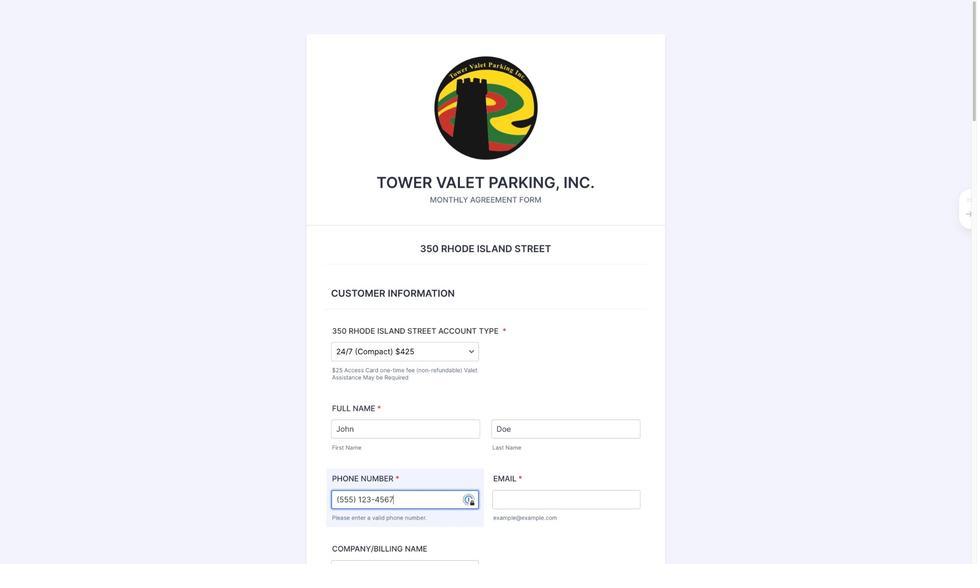 Task type: vqa. For each thing, say whether or not it's contained in the screenshot.
email field
yes



Task type: describe. For each thing, give the bounding box(es) containing it.
tower valet parking, inc. image
[[431, 53, 541, 162]]

(___) ___-____ telephone field
[[331, 490, 479, 510]]



Task type: locate. For each thing, give the bounding box(es) containing it.
None email field
[[493, 490, 641, 510]]

None text field
[[331, 420, 480, 439], [492, 420, 641, 439], [331, 561, 479, 565], [331, 420, 480, 439], [492, 420, 641, 439], [331, 561, 479, 565]]



